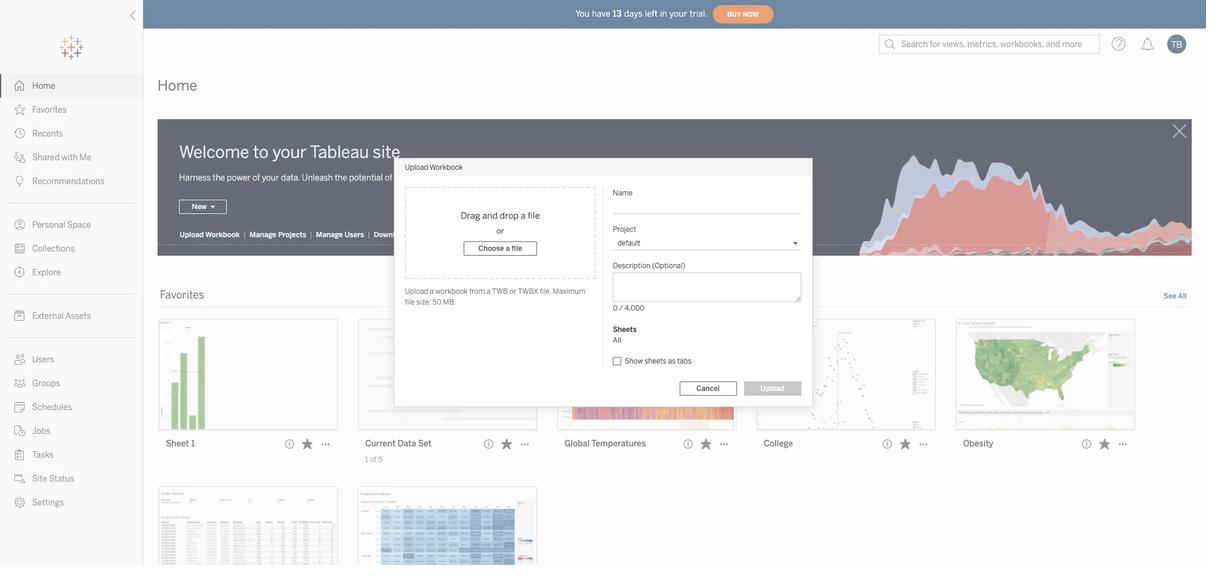 Task type: describe. For each thing, give the bounding box(es) containing it.
see
[[1164, 293, 1177, 301]]

Name text field
[[613, 200, 801, 214]]

users link
[[0, 348, 143, 372]]

by text only_f5he34f image for recommendations
[[14, 176, 25, 187]]

by text only_f5he34f image for tasks
[[14, 450, 25, 461]]

shared with me
[[32, 153, 91, 163]]

by text only_f5he34f image for recents
[[14, 128, 25, 139]]

download tableau prep builder link
[[475, 231, 581, 240]]

size:
[[416, 298, 431, 307]]

cancel
[[697, 385, 720, 393]]

by text only_f5he34f image for home
[[14, 81, 25, 91]]

upload for upload workbook
[[405, 164, 428, 172]]

global temperatures
[[565, 440, 646, 450]]

workbook
[[436, 288, 468, 296]]

assets
[[65, 312, 91, 322]]

sheets
[[613, 326, 637, 334]]

by text only_f5he34f image for schedules
[[14, 402, 25, 413]]

have
[[592, 9, 611, 19]]

(optional)
[[652, 262, 686, 270]]

/
[[619, 304, 623, 313]]

upload for upload
[[761, 385, 785, 393]]

upload workbook
[[405, 164, 463, 172]]

shared
[[32, 153, 60, 163]]

to
[[253, 143, 269, 162]]

power
[[227, 173, 251, 183]]

a inside drag and drop a file or
[[521, 211, 526, 221]]

2 horizontal spatial of
[[385, 173, 392, 183]]

schedules link
[[0, 396, 143, 420]]

groups link
[[0, 372, 143, 396]]

all for see
[[1178, 293, 1187, 301]]

choose a file
[[479, 245, 522, 253]]

navigation panel element
[[0, 36, 143, 515]]

project default
[[613, 226, 641, 248]]

by text only_f5he34f image for favorites
[[14, 104, 25, 115]]

now
[[743, 10, 759, 18]]

sheet
[[166, 440, 189, 450]]

1 of 5
[[365, 456, 382, 465]]

description
[[613, 262, 651, 270]]

upload for upload a workbook from a twb or twbx file. maximum file size: 50 mb.
[[405, 288, 428, 296]]

site status link
[[0, 467, 143, 491]]

welcome
[[179, 143, 249, 162]]

in
[[660, 9, 667, 19]]

a up 50
[[430, 288, 434, 296]]

current data set image
[[358, 320, 537, 431]]

temperatures
[[592, 440, 646, 450]]

see all link
[[1164, 292, 1187, 304]]

desktop
[[437, 231, 466, 240]]

builder
[[556, 231, 581, 240]]

obesity
[[963, 440, 994, 450]]

download tableau desktop link
[[373, 231, 466, 240]]

by text only_f5he34f image for collections
[[14, 244, 25, 254]]

file inside choose a file button
[[512, 245, 522, 253]]

twb
[[492, 288, 508, 296]]

groups
[[32, 379, 60, 389]]

buy now
[[727, 10, 759, 18]]

upload workbook dialog
[[394, 159, 812, 407]]

upload workbook | manage projects | manage users | download tableau desktop
[[180, 231, 466, 240]]

me
[[80, 153, 91, 163]]

see all
[[1164, 293, 1187, 301]]

1 horizontal spatial tableau
[[409, 231, 435, 240]]

mb.
[[443, 298, 456, 307]]

2 | from the left
[[310, 231, 312, 240]]

recommendations link
[[0, 170, 143, 193]]

0 horizontal spatial of
[[253, 173, 260, 183]]

personal space link
[[0, 213, 143, 237]]

tasks link
[[0, 444, 143, 467]]

from
[[469, 288, 485, 296]]

people.
[[413, 173, 441, 183]]

by text only_f5he34f image for explore
[[14, 267, 25, 278]]

sheets all show sheets as tabs
[[613, 326, 692, 366]]

1 the from the left
[[213, 173, 225, 183]]

harness
[[179, 173, 211, 183]]

by text only_f5he34f image for personal space
[[14, 220, 25, 230]]

college
[[764, 440, 793, 450]]

2 the from the left
[[335, 173, 347, 183]]

tasks
[[32, 451, 54, 461]]

explore link
[[0, 261, 143, 285]]

name
[[613, 189, 633, 198]]

show
[[625, 358, 643, 366]]

data.
[[281, 173, 300, 183]]

home inside the 'main navigation. press the up and down arrow keys to access links.' element
[[32, 81, 55, 91]]

download inside 'link'
[[475, 231, 509, 240]]

site
[[32, 475, 47, 485]]

settings link
[[0, 491, 143, 515]]

drop
[[500, 211, 519, 221]]

default
[[618, 239, 641, 248]]

by text only_f5he34f image for settings
[[14, 498, 25, 509]]

default button
[[613, 236, 801, 251]]

sheets
[[645, 358, 667, 366]]

external assets
[[32, 312, 91, 322]]

as
[[668, 358, 676, 366]]

your right in
[[670, 9, 687, 19]]

data
[[398, 440, 416, 450]]

workbook for upload workbook | manage projects | manage users | download tableau desktop
[[205, 231, 240, 240]]

current
[[365, 440, 396, 450]]

site
[[373, 143, 400, 162]]

status
[[49, 475, 74, 485]]

new button
[[179, 200, 227, 215]]

choose
[[479, 245, 504, 253]]

you
[[576, 9, 590, 19]]

1 | from the left
[[243, 231, 246, 240]]



Task type: vqa. For each thing, say whether or not it's contained in the screenshot.
The Shared With Me "icon"
no



Task type: locate. For each thing, give the bounding box(es) containing it.
5 by text only_f5he34f image from the top
[[14, 244, 25, 254]]

all for sheets
[[613, 337, 621, 345]]

7 by text only_f5he34f image from the top
[[14, 355, 25, 365]]

2 vertical spatial file
[[405, 298, 415, 307]]

users up groups
[[32, 355, 54, 365]]

| right "manage users" "link"
[[368, 231, 370, 240]]

by text only_f5he34f image inside 'tasks' link
[[14, 450, 25, 461]]

3 | from the left
[[368, 231, 370, 240]]

recents link
[[0, 122, 143, 146]]

all inside see all link
[[1178, 293, 1187, 301]]

collections
[[32, 244, 75, 254]]

file inside the upload a workbook from a twb or twbx file. maximum file size: 50 mb.
[[405, 298, 415, 307]]

by text only_f5he34f image inside groups link
[[14, 378, 25, 389]]

upload workbook button
[[179, 231, 240, 240]]

by text only_f5he34f image inside settings link
[[14, 498, 25, 509]]

by text only_f5he34f image inside personal space link
[[14, 220, 25, 230]]

by text only_f5he34f image inside favorites link
[[14, 104, 25, 115]]

drag and drop a file or
[[461, 211, 540, 236]]

by text only_f5he34f image inside collections link
[[14, 244, 25, 254]]

3 by text only_f5he34f image from the top
[[14, 311, 25, 322]]

download
[[374, 231, 407, 240], [475, 231, 509, 240]]

by text only_f5he34f image inside recommendations link
[[14, 176, 25, 187]]

the left power
[[213, 173, 225, 183]]

0 horizontal spatial the
[[213, 173, 225, 183]]

50
[[433, 298, 441, 307]]

of right power
[[253, 173, 260, 183]]

1 horizontal spatial workbook
[[430, 164, 463, 172]]

trial.
[[690, 9, 708, 19]]

0 vertical spatial or
[[497, 227, 504, 236]]

by text only_f5he34f image left external on the left of the page
[[14, 311, 25, 322]]

4 by text only_f5he34f image from the top
[[14, 378, 25, 389]]

tabs
[[677, 358, 692, 366]]

| right projects
[[310, 231, 312, 240]]

manage projects link
[[249, 231, 307, 240]]

jobs link
[[0, 420, 143, 444]]

by text only_f5he34f image for users
[[14, 355, 25, 365]]

home
[[158, 77, 197, 94], [32, 81, 55, 91]]

shared with me link
[[0, 146, 143, 170]]

3 by text only_f5he34f image from the top
[[14, 128, 25, 139]]

1 horizontal spatial download
[[475, 231, 509, 240]]

favorites inside the 'main navigation. press the up and down arrow keys to access links.' element
[[32, 105, 67, 115]]

manage left projects
[[249, 231, 276, 240]]

0 horizontal spatial |
[[243, 231, 246, 240]]

by text only_f5he34f image left site
[[14, 474, 25, 485]]

twbx
[[518, 288, 538, 296]]

by text only_f5he34f image inside site status link
[[14, 474, 25, 485]]

potential
[[349, 173, 383, 183]]

by text only_f5he34f image for site status
[[14, 474, 25, 485]]

1 vertical spatial all
[[613, 337, 621, 345]]

collections link
[[0, 237, 143, 261]]

buy now button
[[713, 5, 774, 24]]

by text only_f5he34f image inside explore link
[[14, 267, 25, 278]]

projects
[[278, 231, 306, 240]]

1 horizontal spatial file
[[512, 245, 522, 253]]

all
[[1178, 293, 1187, 301], [613, 337, 621, 345]]

personal space
[[32, 220, 91, 230]]

file inside drag and drop a file or
[[528, 211, 540, 221]]

0 vertical spatial users
[[345, 231, 364, 240]]

5
[[378, 456, 382, 465]]

external assets link
[[0, 304, 143, 328]]

cancel button
[[680, 382, 737, 396]]

a left twb
[[487, 288, 491, 296]]

by text only_f5he34f image up groups link
[[14, 355, 25, 365]]

1 by text only_f5he34f image from the top
[[14, 81, 25, 91]]

favorites link
[[0, 98, 143, 122]]

schedules
[[32, 403, 72, 413]]

0
[[613, 304, 618, 313]]

harness the power of your data. unleash the potential of your people.
[[179, 173, 441, 183]]

users
[[345, 231, 364, 240], [32, 355, 54, 365]]

| left manage projects link
[[243, 231, 246, 240]]

by text only_f5he34f image left settings
[[14, 498, 25, 509]]

all inside sheets all show sheets as tabs
[[613, 337, 621, 345]]

1 vertical spatial workbook
[[205, 231, 240, 240]]

0 vertical spatial all
[[1178, 293, 1187, 301]]

workbook inside dialog
[[430, 164, 463, 172]]

workbook down new popup button
[[205, 231, 240, 240]]

by text only_f5he34f image left shared at the top left of the page
[[14, 152, 25, 163]]

1 vertical spatial or
[[510, 288, 517, 296]]

unleash
[[302, 173, 333, 183]]

or inside the upload a workbook from a twb or twbx file. maximum file size: 50 mb.
[[510, 288, 517, 296]]

manage users link
[[315, 231, 365, 240]]

0 horizontal spatial 1
[[191, 440, 195, 450]]

tableau left prep
[[510, 231, 537, 240]]

upload inside the upload a workbook from a twb or twbx file. maximum file size: 50 mb.
[[405, 288, 428, 296]]

0 horizontal spatial manage
[[249, 231, 276, 240]]

external
[[32, 312, 64, 322]]

upload button
[[744, 382, 801, 396]]

by text only_f5he34f image left 'recents'
[[14, 128, 25, 139]]

new
[[192, 203, 207, 212]]

global
[[565, 440, 590, 450]]

your left the 'people.'
[[394, 173, 411, 183]]

1 by text only_f5he34f image from the top
[[14, 176, 25, 187]]

by text only_f5he34f image left recommendations
[[14, 176, 25, 187]]

by text only_f5he34f image inside the users link
[[14, 355, 25, 365]]

or up choose a file button on the top left of the page
[[497, 227, 504, 236]]

1 vertical spatial file
[[512, 245, 522, 253]]

download tableau prep builder
[[475, 231, 581, 240]]

1 horizontal spatial 1
[[365, 456, 368, 465]]

upload
[[405, 164, 428, 172], [180, 231, 204, 240], [405, 288, 428, 296], [761, 385, 785, 393]]

your
[[670, 9, 687, 19], [272, 143, 307, 162], [262, 173, 279, 183], [394, 173, 411, 183]]

0 horizontal spatial tableau
[[310, 143, 369, 162]]

by text only_f5he34f image inside shared with me link
[[14, 152, 25, 163]]

4 by text only_f5he34f image from the top
[[14, 152, 25, 163]]

favorites
[[32, 105, 67, 115], [160, 289, 204, 302]]

by text only_f5he34f image up favorites link
[[14, 81, 25, 91]]

workbook for upload workbook
[[430, 164, 463, 172]]

by text only_f5he34f image inside home link
[[14, 81, 25, 91]]

1 horizontal spatial home
[[158, 77, 197, 94]]

tableau inside 'link'
[[510, 231, 537, 240]]

download up choose
[[475, 231, 509, 240]]

upload up the college
[[761, 385, 785, 393]]

0 vertical spatial 1
[[191, 440, 195, 450]]

by text only_f5he34f image up recents link
[[14, 104, 25, 115]]

workbook
[[430, 164, 463, 172], [205, 231, 240, 240]]

by text only_f5he34f image inside recents link
[[14, 128, 25, 139]]

4,000
[[625, 304, 645, 313]]

1 horizontal spatial of
[[370, 456, 376, 465]]

2 manage from the left
[[316, 231, 343, 240]]

2 by text only_f5he34f image from the top
[[14, 220, 25, 230]]

a right drop
[[521, 211, 526, 221]]

tableau up unleash
[[310, 143, 369, 162]]

personal
[[32, 220, 65, 230]]

by text only_f5he34f image for groups
[[14, 378, 25, 389]]

upload up the 'people.'
[[405, 164, 428, 172]]

by text only_f5he34f image
[[14, 176, 25, 187], [14, 220, 25, 230], [14, 311, 25, 322], [14, 378, 25, 389], [14, 402, 25, 413], [14, 426, 25, 437], [14, 474, 25, 485]]

0 vertical spatial file
[[528, 211, 540, 221]]

1 vertical spatial favorites
[[160, 289, 204, 302]]

of
[[253, 173, 260, 183], [385, 173, 392, 183], [370, 456, 376, 465]]

by text only_f5he34f image left the personal
[[14, 220, 25, 230]]

all down sheets at bottom
[[613, 337, 621, 345]]

2 horizontal spatial file
[[528, 211, 540, 221]]

or right twb
[[510, 288, 517, 296]]

your up data. at the left top of page
[[272, 143, 307, 162]]

1 horizontal spatial all
[[1178, 293, 1187, 301]]

file down download tableau prep builder
[[512, 245, 522, 253]]

left
[[645, 9, 658, 19]]

0 vertical spatial workbook
[[430, 164, 463, 172]]

5 by text only_f5he34f image from the top
[[14, 402, 25, 413]]

a inside choose a file button
[[506, 245, 510, 253]]

1 horizontal spatial |
[[310, 231, 312, 240]]

1 horizontal spatial or
[[510, 288, 517, 296]]

1 left 5
[[365, 456, 368, 465]]

6 by text only_f5he34f image from the top
[[14, 267, 25, 278]]

set
[[418, 440, 432, 450]]

welcome to your tableau site
[[179, 143, 400, 162]]

upload down new
[[180, 231, 204, 240]]

Description (Optional) text field
[[613, 273, 801, 303]]

description (optional)
[[613, 262, 686, 270]]

0 horizontal spatial file
[[405, 298, 415, 307]]

0 horizontal spatial favorites
[[32, 105, 67, 115]]

2 horizontal spatial |
[[368, 231, 370, 240]]

or inside drag and drop a file or
[[497, 227, 504, 236]]

current data set
[[365, 440, 432, 450]]

by text only_f5he34f image left tasks at the left of page
[[14, 450, 25, 461]]

by text only_f5he34f image left "jobs"
[[14, 426, 25, 437]]

a right choose
[[506, 245, 510, 253]]

0 horizontal spatial all
[[613, 337, 621, 345]]

settings
[[32, 498, 64, 509]]

0 horizontal spatial or
[[497, 227, 504, 236]]

tableau left the desktop
[[409, 231, 435, 240]]

the right unleash
[[335, 173, 347, 183]]

9 by text only_f5he34f image from the top
[[14, 498, 25, 509]]

download right "manage users" "link"
[[374, 231, 407, 240]]

of left 5
[[370, 456, 376, 465]]

|
[[243, 231, 246, 240], [310, 231, 312, 240], [368, 231, 370, 240]]

by text only_f5he34f image left explore
[[14, 267, 25, 278]]

by text only_f5he34f image for shared with me
[[14, 152, 25, 163]]

1 horizontal spatial manage
[[316, 231, 343, 240]]

maximum
[[553, 288, 586, 296]]

you have 13 days left in your trial.
[[576, 9, 708, 19]]

1 vertical spatial users
[[32, 355, 54, 365]]

explore
[[32, 268, 61, 278]]

upload inside upload button
[[761, 385, 785, 393]]

0 horizontal spatial download
[[374, 231, 407, 240]]

tableau
[[310, 143, 369, 162], [409, 231, 435, 240], [510, 231, 537, 240]]

upload up size:
[[405, 288, 428, 296]]

8 by text only_f5he34f image from the top
[[14, 450, 25, 461]]

by text only_f5he34f image
[[14, 81, 25, 91], [14, 104, 25, 115], [14, 128, 25, 139], [14, 152, 25, 163], [14, 244, 25, 254], [14, 267, 25, 278], [14, 355, 25, 365], [14, 450, 25, 461], [14, 498, 25, 509]]

2 by text only_f5he34f image from the top
[[14, 104, 25, 115]]

of right the potential at top
[[385, 173, 392, 183]]

your left data. at the left top of page
[[262, 173, 279, 183]]

1 horizontal spatial favorites
[[160, 289, 204, 302]]

upload a workbook from a twb or twbx file. maximum file size: 50 mb.
[[405, 288, 586, 307]]

recents
[[32, 129, 63, 139]]

by text only_f5he34f image left groups
[[14, 378, 25, 389]]

0 horizontal spatial home
[[32, 81, 55, 91]]

1
[[191, 440, 195, 450], [365, 456, 368, 465]]

1 right 'sheet'
[[191, 440, 195, 450]]

by text only_f5he34f image inside schedules link
[[14, 402, 25, 413]]

by text only_f5he34f image for external assets
[[14, 311, 25, 322]]

main navigation. press the up and down arrow keys to access links. element
[[0, 74, 143, 515]]

users inside the 'main navigation. press the up and down arrow keys to access links.' element
[[32, 355, 54, 365]]

prep
[[539, 231, 554, 240]]

0 horizontal spatial workbook
[[205, 231, 240, 240]]

a
[[521, 211, 526, 221], [506, 245, 510, 253], [430, 288, 434, 296], [487, 288, 491, 296]]

2 horizontal spatial tableau
[[510, 231, 537, 240]]

workbook up the 'people.'
[[430, 164, 463, 172]]

1 download from the left
[[374, 231, 407, 240]]

manage right projects
[[316, 231, 343, 240]]

manage
[[249, 231, 276, 240], [316, 231, 343, 240]]

by text only_f5he34f image left "schedules"
[[14, 402, 25, 413]]

the
[[213, 173, 225, 183], [335, 173, 347, 183]]

users down the potential at top
[[345, 231, 364, 240]]

file left size:
[[405, 298, 415, 307]]

project
[[613, 226, 636, 234]]

13
[[613, 9, 622, 19]]

7 by text only_f5he34f image from the top
[[14, 474, 25, 485]]

0 horizontal spatial users
[[32, 355, 54, 365]]

1 vertical spatial 1
[[365, 456, 368, 465]]

by text only_f5he34f image inside jobs link
[[14, 426, 25, 437]]

file.
[[540, 288, 551, 296]]

2 download from the left
[[475, 231, 509, 240]]

1 horizontal spatial the
[[335, 173, 347, 183]]

all right see
[[1178, 293, 1187, 301]]

by text only_f5he34f image left the collections on the left top of page
[[14, 244, 25, 254]]

choose a file button
[[464, 242, 537, 256]]

1 manage from the left
[[249, 231, 276, 240]]

6 by text only_f5he34f image from the top
[[14, 426, 25, 437]]

0 vertical spatial favorites
[[32, 105, 67, 115]]

site status
[[32, 475, 74, 485]]

file up download tableau prep builder 'link'
[[528, 211, 540, 221]]

by text only_f5he34f image for jobs
[[14, 426, 25, 437]]

jobs
[[32, 427, 50, 437]]

space
[[67, 220, 91, 230]]

by text only_f5he34f image inside external assets link
[[14, 311, 25, 322]]

1 horizontal spatial users
[[345, 231, 364, 240]]

and
[[482, 211, 498, 221]]

upload for upload workbook | manage projects | manage users | download tableau desktop
[[180, 231, 204, 240]]



